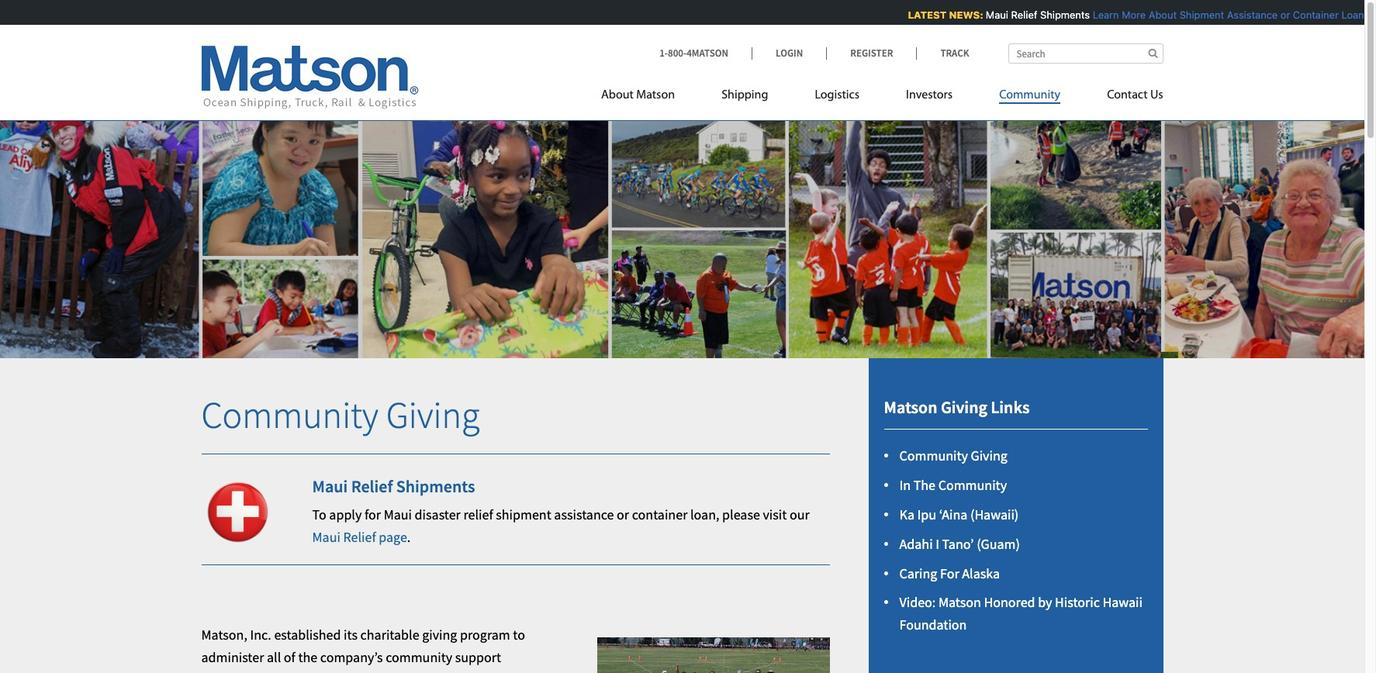 Task type: describe. For each thing, give the bounding box(es) containing it.
4matson
[[687, 47, 729, 60]]

in the community
[[900, 477, 1007, 494]]

800-
[[668, 47, 687, 60]]

adahi i tano' (guam)
[[900, 535, 1020, 553]]

tano'
[[942, 535, 974, 553]]

latest news: maui relief shipments learn more about shipment assistance or container loans >
[[906, 9, 1377, 21]]

adahi
[[900, 535, 933, 553]]

charitable
[[361, 627, 420, 644]]

matson giving links
[[884, 397, 1030, 418]]

activities.
[[201, 671, 257, 674]]

1-
[[660, 47, 668, 60]]

to
[[312, 506, 326, 524]]

maui up the "to"
[[312, 475, 348, 497]]

community link
[[976, 81, 1084, 113]]

assistance
[[1225, 9, 1276, 21]]

news:
[[948, 9, 982, 21]]

caring for alaska link
[[900, 565, 1000, 582]]

matson giving links section
[[849, 359, 1183, 674]]

program
[[460, 627, 510, 644]]

container
[[632, 506, 688, 524]]

login
[[776, 47, 803, 60]]

maui relief shipments
[[312, 475, 475, 497]]

1-800-4matson
[[660, 47, 729, 60]]

register
[[851, 47, 893, 60]]

alaska
[[962, 565, 1000, 582]]

about inside about matson link
[[601, 89, 634, 102]]

us
[[1151, 89, 1164, 102]]

apply
[[329, 506, 362, 524]]

about matson
[[601, 89, 675, 102]]

search image
[[1149, 48, 1158, 58]]

matson, inc. established its charitable giving program to administer all of the company's community support activities. matson contributes funds, material goods a
[[201, 627, 541, 674]]

in
[[900, 477, 911, 494]]

0 horizontal spatial community giving
[[201, 392, 480, 438]]

investors
[[906, 89, 953, 102]]

ipu
[[918, 506, 937, 524]]

contact us link
[[1084, 81, 1164, 113]]

foundation
[[900, 616, 967, 634]]

1 vertical spatial relief
[[351, 475, 393, 497]]

the
[[298, 649, 318, 667]]

the
[[914, 477, 936, 494]]

(hawaii)
[[971, 506, 1019, 524]]

community giving link
[[900, 447, 1008, 465]]

ka
[[900, 506, 915, 524]]

loans
[[1340, 9, 1368, 21]]

historic
[[1055, 594, 1100, 612]]

relief
[[464, 506, 493, 524]]

shipment
[[1178, 9, 1223, 21]]

inc.
[[250, 627, 271, 644]]

disaster
[[415, 506, 461, 524]]

logistics link
[[792, 81, 883, 113]]

or inside to apply for maui disaster relief shipment assistance or container loan, please visit our maui relief page .
[[617, 506, 629, 524]]

track link
[[917, 47, 970, 60]]

shipment
[[496, 506, 552, 524]]

matson at special olympics hawaii 2016 image
[[597, 638, 830, 674]]

more
[[1120, 9, 1144, 21]]

for
[[365, 506, 381, 524]]

maui up page
[[384, 506, 412, 524]]

to apply for maui disaster relief shipment assistance or container loan, please visit our maui relief page .
[[312, 506, 810, 546]]

learn
[[1091, 9, 1118, 21]]

>
[[1371, 9, 1377, 21]]

(guam)
[[977, 535, 1020, 553]]

to
[[513, 627, 525, 644]]

video: matson honored by historic hawaii foundation link
[[900, 594, 1143, 634]]

for
[[941, 565, 960, 582]]

'aina
[[940, 506, 968, 524]]

.
[[407, 528, 411, 546]]



Task type: vqa. For each thing, say whether or not it's contained in the screenshot.
our
yes



Task type: locate. For each thing, give the bounding box(es) containing it.
established
[[274, 627, 341, 644]]

matson inside top menu navigation
[[636, 89, 675, 102]]

matson inside matson, inc. established its charitable giving program to administer all of the company's community support activities. matson contributes funds, material goods a
[[260, 671, 303, 674]]

red circle with white cross in the middle image
[[201, 476, 274, 548]]

ka ipu 'aina (hawaii) link
[[900, 506, 1019, 524]]

loan,
[[691, 506, 720, 524]]

matson foundation giving image
[[0, 96, 1365, 359]]

material
[[414, 671, 463, 674]]

relief
[[1010, 9, 1036, 21], [351, 475, 393, 497], [343, 528, 376, 546]]

logistics
[[815, 89, 860, 102]]

0 vertical spatial community giving
[[201, 392, 480, 438]]

shipments up disaster
[[396, 475, 475, 497]]

visit
[[763, 506, 787, 524]]

contributes
[[305, 671, 372, 674]]

hawaii
[[1103, 594, 1143, 612]]

matson
[[636, 89, 675, 102], [884, 397, 938, 418], [939, 594, 982, 612], [260, 671, 303, 674]]

about matson link
[[601, 81, 698, 113]]

shipments
[[1039, 9, 1088, 21], [396, 475, 475, 497]]

matson down 1-
[[636, 89, 675, 102]]

giving
[[386, 392, 480, 438], [941, 397, 988, 418], [971, 447, 1008, 465]]

administer
[[201, 649, 264, 667]]

matson up the community giving link
[[884, 397, 938, 418]]

giving
[[422, 627, 457, 644]]

0 horizontal spatial or
[[617, 506, 629, 524]]

maui down the "to"
[[312, 528, 341, 546]]

links
[[991, 397, 1030, 418]]

1 horizontal spatial community giving
[[900, 447, 1008, 465]]

0 horizontal spatial shipments
[[396, 475, 475, 497]]

1 horizontal spatial or
[[1279, 9, 1289, 21]]

1 vertical spatial about
[[601, 89, 634, 102]]

shipments left learn
[[1039, 9, 1088, 21]]

caring
[[900, 565, 938, 582]]

1 horizontal spatial about
[[1147, 9, 1175, 21]]

1 vertical spatial or
[[617, 506, 629, 524]]

video:
[[900, 594, 936, 612]]

goods
[[466, 671, 501, 674]]

community
[[386, 649, 453, 667]]

honored
[[984, 594, 1036, 612]]

relief inside to apply for maui disaster relief shipment assistance or container loan, please visit our maui relief page .
[[343, 528, 376, 546]]

0 horizontal spatial about
[[601, 89, 634, 102]]

1 vertical spatial shipments
[[396, 475, 475, 497]]

page
[[379, 528, 407, 546]]

all
[[267, 649, 281, 667]]

Search search field
[[1008, 43, 1164, 64]]

contact us
[[1107, 89, 1164, 102]]

ka ipu 'aina (hawaii)
[[900, 506, 1019, 524]]

matson down all on the left bottom of the page
[[260, 671, 303, 674]]

caring for alaska
[[900, 565, 1000, 582]]

register link
[[827, 47, 917, 60]]

support
[[455, 649, 501, 667]]

container
[[1292, 9, 1337, 21]]

assistance
[[554, 506, 614, 524]]

matson inside video: matson honored by historic hawaii foundation
[[939, 594, 982, 612]]

community giving inside matson giving links section
[[900, 447, 1008, 465]]

company's
[[320, 649, 383, 667]]

in the community link
[[900, 477, 1007, 494]]

funds,
[[375, 671, 412, 674]]

1 vertical spatial community giving
[[900, 447, 1008, 465]]

maui relief page link
[[312, 528, 407, 546]]

video: matson honored by historic hawaii foundation
[[900, 594, 1143, 634]]

please
[[723, 506, 760, 524]]

its
[[344, 627, 358, 644]]

shipping
[[722, 89, 769, 102]]

1 horizontal spatial shipments
[[1039, 9, 1088, 21]]

shipping link
[[698, 81, 792, 113]]

None search field
[[1008, 43, 1164, 64]]

0 vertical spatial or
[[1279, 9, 1289, 21]]

of
[[284, 649, 296, 667]]

relief down for
[[343, 528, 376, 546]]

our
[[790, 506, 810, 524]]

adahi i tano' (guam) link
[[900, 535, 1020, 553]]

2 vertical spatial relief
[[343, 528, 376, 546]]

community
[[1000, 89, 1061, 102], [201, 392, 379, 438], [900, 447, 968, 465], [939, 477, 1007, 494]]

investors link
[[883, 81, 976, 113]]

relief up for
[[351, 475, 393, 497]]

login link
[[752, 47, 827, 60]]

maui right news:
[[984, 9, 1007, 21]]

latest
[[906, 9, 945, 21]]

blue matson logo with ocean, shipping, truck, rail and logistics written beneath it. image
[[201, 46, 419, 109]]

about
[[1147, 9, 1175, 21], [601, 89, 634, 102]]

maui
[[984, 9, 1007, 21], [312, 475, 348, 497], [384, 506, 412, 524], [312, 528, 341, 546]]

matson down for
[[939, 594, 982, 612]]

by
[[1038, 594, 1053, 612]]

track
[[941, 47, 970, 60]]

0 vertical spatial relief
[[1010, 9, 1036, 21]]

i
[[936, 535, 940, 553]]

community inside top menu navigation
[[1000, 89, 1061, 102]]

learn more about shipment assistance or container loans > link
[[1091, 9, 1377, 21]]

1-800-4matson link
[[660, 47, 752, 60]]

matson,
[[201, 627, 247, 644]]

top menu navigation
[[601, 81, 1164, 113]]

0 vertical spatial shipments
[[1039, 9, 1088, 21]]

relief right news:
[[1010, 9, 1036, 21]]

0 vertical spatial about
[[1147, 9, 1175, 21]]

contact
[[1107, 89, 1148, 102]]



